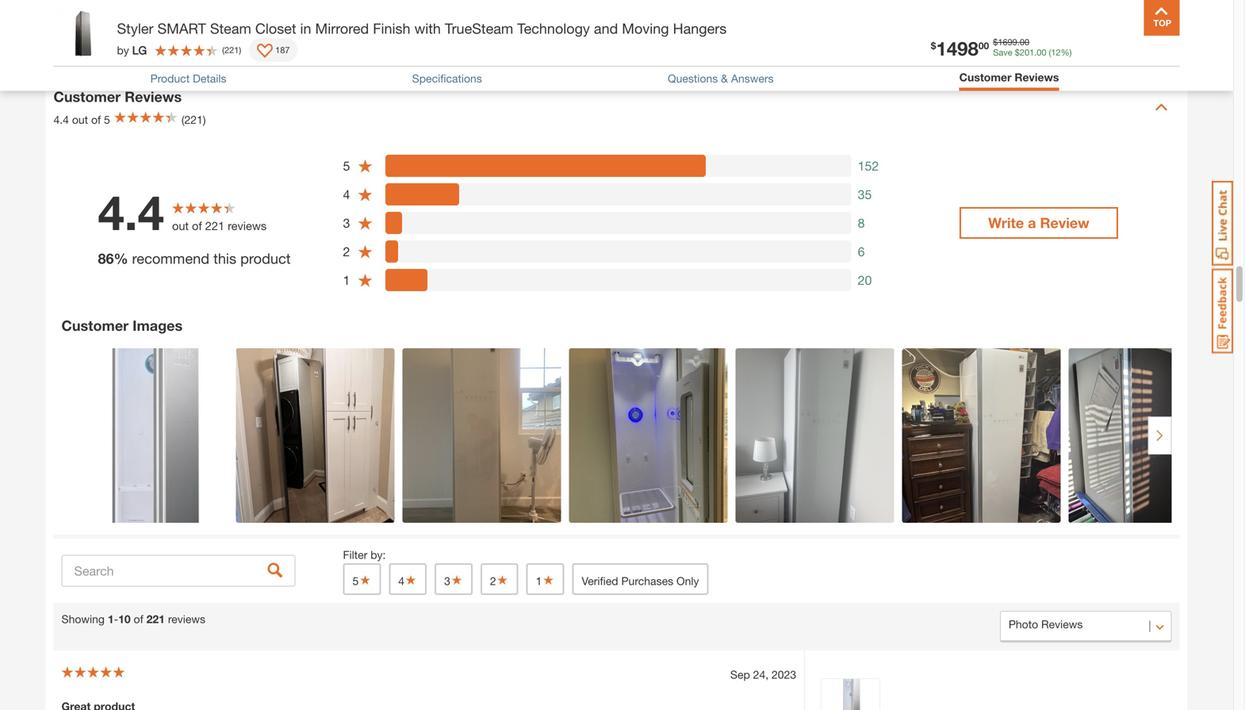 Task type: vqa. For each thing, say whether or not it's contained in the screenshot.
View Details corresponding to Can be combined with other manufacturer rebates. Get up to $2500 back instantly on select Café appliance suite combinations and select cooking appliances. December 7, 2023 - January 3, 2024
no



Task type: locate. For each thing, give the bounding box(es) containing it.
0 horizontal spatial (
[[222, 45, 224, 55]]

styler
[[117, 20, 154, 37]]

1 inside 1 button
[[536, 574, 542, 588]]

0 horizontal spatial 4.4
[[54, 113, 69, 126]]

star symbol image right "2" button on the left bottom
[[542, 574, 555, 586]]

$ left the save
[[931, 40, 937, 51]]

1 vertical spatial out
[[172, 219, 189, 232]]

0 horizontal spatial .
[[1018, 37, 1020, 47]]

0 vertical spatial 3
[[343, 215, 350, 231]]

2 vertical spatial customer
[[61, 317, 129, 334]]

star symbol image down filter by: at bottom
[[359, 574, 372, 586]]

1 vertical spatial questions
[[69, 48, 119, 61]]

8
[[858, 215, 865, 231]]

2 horizontal spatial star symbol image
[[542, 574, 555, 586]]

star symbol image inside 1 button
[[542, 574, 555, 586]]

write a review button
[[960, 207, 1119, 239]]

1 horizontal spatial reviews
[[1015, 71, 1059, 84]]

. right the save
[[1018, 37, 1020, 47]]

1 horizontal spatial reviews
[[228, 219, 267, 232]]

0 horizontal spatial &
[[127, 23, 136, 40]]

0 horizontal spatial out
[[72, 113, 88, 126]]

2 star symbol image from the left
[[405, 574, 417, 586]]

1 vertical spatial 4
[[398, 574, 405, 588]]

questions up by
[[54, 23, 123, 40]]

$
[[993, 37, 998, 47], [931, 40, 937, 51], [1015, 47, 1020, 57]]

2 horizontal spatial $
[[1015, 47, 1020, 57]]

0 horizontal spatial 5
[[104, 113, 110, 126]]

star symbol image for 3
[[451, 574, 463, 586]]

0 horizontal spatial reviews
[[125, 88, 182, 105]]

moving
[[622, 20, 669, 37]]

1 horizontal spatial star symbol image
[[405, 574, 417, 586]]

2 star symbol image from the left
[[496, 574, 509, 586]]

filter by:
[[343, 548, 386, 561]]

recommend
[[132, 250, 209, 267]]

3 star icon image from the top
[[358, 215, 373, 231]]

. left 12 at the top of page
[[1035, 47, 1037, 57]]

customer
[[960, 71, 1012, 84], [54, 88, 121, 105], [61, 317, 129, 334]]

customer reviews down the save
[[960, 71, 1059, 84]]

2 inside button
[[490, 574, 496, 588]]

221 up this at top
[[205, 219, 225, 232]]

1 horizontal spatial 2
[[490, 574, 496, 588]]

reviews
[[1015, 71, 1059, 84], [125, 88, 182, 105]]

& up by lg
[[127, 23, 136, 40]]

customer left images
[[61, 317, 129, 334]]

star symbol image inside 3 button
[[451, 574, 463, 586]]

0 horizontal spatial 4
[[343, 187, 350, 202]]

2 vertical spatial 5
[[353, 574, 359, 588]]

1 horizontal spatial customer reviews
[[960, 71, 1059, 84]]

of
[[91, 113, 101, 126], [192, 219, 202, 232], [134, 613, 143, 626]]

3 star symbol image from the left
[[542, 574, 555, 586]]

star symbol image
[[451, 574, 463, 586], [496, 574, 509, 586], [542, 574, 555, 586]]

technology
[[517, 20, 590, 37]]

customer reviews button
[[960, 71, 1059, 87], [960, 71, 1059, 84]]

0 vertical spatial 4.4
[[54, 113, 69, 126]]

2
[[343, 244, 350, 259], [490, 574, 496, 588]]

1 vertical spatial reviews
[[168, 613, 206, 626]]

00 left the save
[[979, 40, 989, 51]]

&
[[127, 23, 136, 40], [721, 72, 728, 85]]

35
[[858, 187, 872, 202]]

(
[[222, 45, 224, 55], [1049, 47, 1052, 57]]

0 vertical spatial questions
[[54, 23, 123, 40]]

86 % recommend this product
[[98, 250, 291, 267]]

questions
[[54, 23, 123, 40], [69, 48, 119, 61], [668, 72, 718, 85]]

221 down steam
[[224, 45, 239, 55]]

( left "%)" at right top
[[1049, 47, 1052, 57]]

details
[[193, 72, 227, 85]]

1 horizontal spatial .
[[1035, 47, 1037, 57]]

0 vertical spatial 1
[[343, 273, 350, 288]]

1 vertical spatial &
[[721, 72, 728, 85]]

only
[[677, 574, 699, 588]]

4.4 out of 5
[[54, 113, 110, 126]]

1 horizontal spatial answers
[[731, 72, 774, 85]]

1 vertical spatial reviews
[[125, 88, 182, 105]]

10
[[118, 613, 131, 626]]

0 vertical spatial answers
[[140, 23, 199, 40]]

reviews down search text box
[[168, 613, 206, 626]]

lg
[[132, 43, 147, 57]]

1 star symbol image from the left
[[359, 574, 372, 586]]

1 vertical spatial 5
[[343, 158, 350, 173]]

0 horizontal spatial 3
[[343, 215, 350, 231]]

0 horizontal spatial 1
[[108, 613, 114, 626]]

reviews up product at the left of page
[[228, 219, 267, 232]]

2 horizontal spatial 5
[[353, 574, 359, 588]]

product image image
[[58, 8, 109, 60]]

review
[[1040, 214, 1090, 231]]

customer up 4.4 out of 5
[[54, 88, 121, 105]]

reviews down the product on the left top
[[125, 88, 182, 105]]

1 vertical spatial 4.4
[[98, 184, 164, 240]]

4 star icon image from the top
[[358, 244, 373, 259]]

1 vertical spatial 3
[[444, 574, 451, 588]]

5 star icon image from the top
[[358, 272, 373, 288]]

.
[[1018, 37, 1020, 47], [1035, 47, 1037, 57]]

1 horizontal spatial 3
[[444, 574, 451, 588]]

1 vertical spatial answers
[[731, 72, 774, 85]]

answers
[[140, 23, 199, 40], [731, 72, 774, 85]]

0 horizontal spatial 2
[[343, 244, 350, 259]]

showing 1 - 10 of 221 reviews
[[61, 613, 206, 626]]

-
[[114, 613, 118, 626]]

& down "hangers"
[[721, 72, 728, 85]]

smart
[[157, 20, 206, 37]]

product details button
[[150, 72, 227, 85], [150, 72, 227, 85]]

customer reviews
[[960, 71, 1059, 84], [54, 88, 182, 105]]

1 horizontal spatial star symbol image
[[496, 574, 509, 586]]

1 horizontal spatial 4
[[398, 574, 405, 588]]

answers for questions & answers
[[731, 72, 774, 85]]

specifications
[[412, 72, 482, 85]]

customer down the save
[[960, 71, 1012, 84]]

3
[[343, 215, 350, 231], [444, 574, 451, 588]]

write
[[989, 214, 1024, 231]]

1 vertical spatial 1
[[536, 574, 542, 588]]

1 star icon image from the top
[[358, 158, 373, 174]]

in
[[300, 20, 311, 37]]

save
[[993, 47, 1013, 57]]

187 button
[[249, 38, 298, 62]]

221 right "10"
[[146, 613, 165, 626]]

%
[[114, 250, 128, 267]]

1498
[[937, 37, 979, 59]]

$ right the save
[[1015, 47, 1020, 57]]

2 vertical spatial questions
[[668, 72, 718, 85]]

customer reviews up 4.4 out of 5
[[54, 88, 182, 105]]

00
[[1020, 37, 1030, 47], [979, 40, 989, 51], [1037, 47, 1047, 57]]

3 button
[[435, 563, 473, 595]]

questions & answers button
[[668, 72, 774, 85], [668, 72, 774, 85]]

a
[[1028, 214, 1037, 231]]

star symbol image inside 4 button
[[405, 574, 417, 586]]

2 vertical spatial 1
[[108, 613, 114, 626]]

00 right 1699
[[1020, 37, 1030, 47]]

0 horizontal spatial star symbol image
[[359, 574, 372, 586]]

0 horizontal spatial 00
[[979, 40, 989, 51]]

top button
[[1144, 0, 1180, 36]]

star icon image
[[358, 158, 373, 174], [358, 187, 373, 202], [358, 215, 373, 231], [358, 244, 373, 259], [358, 272, 373, 288]]

0 vertical spatial 221
[[224, 45, 239, 55]]

0 horizontal spatial star symbol image
[[451, 574, 463, 586]]

questions down "hangers"
[[668, 72, 718, 85]]

2 button
[[481, 563, 519, 595]]

answers for questions & answers questions
[[140, 23, 199, 40]]

4
[[343, 187, 350, 202], [398, 574, 405, 588]]

0 vertical spatial reviews
[[228, 219, 267, 232]]

out of 221 reviews
[[172, 219, 267, 232]]

00 left 12 at the top of page
[[1037, 47, 1047, 57]]

star symbol image
[[359, 574, 372, 586], [405, 574, 417, 586]]

1 horizontal spatial 4.4
[[98, 184, 164, 240]]

4.4
[[54, 113, 69, 126], [98, 184, 164, 240]]

221
[[224, 45, 239, 55], [205, 219, 225, 232], [146, 613, 165, 626]]

0 vertical spatial out
[[72, 113, 88, 126]]

closet
[[255, 20, 296, 37]]

0 vertical spatial 5
[[104, 113, 110, 126]]

reviews down 201
[[1015, 71, 1059, 84]]

( left )
[[222, 45, 224, 55]]

1 horizontal spatial 1
[[343, 273, 350, 288]]

sep 24, 2023
[[731, 668, 797, 681]]

5
[[104, 113, 110, 126], [343, 158, 350, 173], [353, 574, 359, 588]]

filter
[[343, 548, 368, 561]]

star symbol image for 5
[[359, 574, 372, 586]]

answers inside the questions & answers questions
[[140, 23, 199, 40]]

with
[[415, 20, 441, 37]]

star symbol image left 1 button
[[496, 574, 509, 586]]

1 star symbol image from the left
[[451, 574, 463, 586]]

write a review
[[989, 214, 1090, 231]]

and
[[594, 20, 618, 37]]

star symbol image inside "2" button
[[496, 574, 509, 586]]

star symbol image left 3 button
[[405, 574, 417, 586]]

1 horizontal spatial out
[[172, 219, 189, 232]]

0 vertical spatial customer reviews
[[960, 71, 1059, 84]]

0 horizontal spatial customer reviews
[[54, 88, 182, 105]]

4 button
[[389, 563, 427, 595]]

star symbol image left "2" button on the left bottom
[[451, 574, 463, 586]]

& inside the questions & answers questions
[[127, 23, 136, 40]]

0 vertical spatial &
[[127, 23, 136, 40]]

1
[[343, 273, 350, 288], [536, 574, 542, 588], [108, 613, 114, 626]]

reviews
[[228, 219, 267, 232], [168, 613, 206, 626]]

2 horizontal spatial 1
[[536, 574, 542, 588]]

0 horizontal spatial of
[[91, 113, 101, 126]]

star symbol image inside 5 button
[[359, 574, 372, 586]]

specifications button
[[412, 72, 482, 85], [412, 72, 482, 85]]

0 horizontal spatial answers
[[140, 23, 199, 40]]

24,
[[753, 668, 769, 681]]

questions left lg
[[69, 48, 119, 61]]

out
[[72, 113, 88, 126], [172, 219, 189, 232]]

purchases
[[622, 574, 674, 588]]

verified purchases only button
[[572, 563, 709, 595]]

1 horizontal spatial (
[[1049, 47, 1052, 57]]

2 star icon image from the top
[[358, 187, 373, 202]]

$ left 201
[[993, 37, 998, 47]]

4 inside button
[[398, 574, 405, 588]]

1 vertical spatial 2
[[490, 574, 496, 588]]

1 horizontal spatial of
[[134, 613, 143, 626]]

1 horizontal spatial &
[[721, 72, 728, 85]]

4.4 for 4.4
[[98, 184, 164, 240]]

1 vertical spatial of
[[192, 219, 202, 232]]



Task type: describe. For each thing, give the bounding box(es) containing it.
star icon image for 3
[[358, 215, 373, 231]]

( inside the $ 1498 00 $ 1699 . 00 save $ 201 . 00 ( 12 %)
[[1049, 47, 1052, 57]]

0 vertical spatial 4
[[343, 187, 350, 202]]

5 inside button
[[353, 574, 359, 588]]

product
[[240, 250, 291, 267]]

by lg
[[117, 43, 147, 57]]

12
[[1052, 47, 1061, 57]]

& for questions & answers questions
[[127, 23, 136, 40]]

1 vertical spatial customer reviews
[[54, 88, 182, 105]]

display image
[[257, 44, 273, 60]]

steam
[[210, 20, 251, 37]]

by
[[117, 43, 129, 57]]

1 vertical spatial customer
[[54, 88, 121, 105]]

0 horizontal spatial $
[[931, 40, 937, 51]]

0 vertical spatial reviews
[[1015, 71, 1059, 84]]

0 vertical spatial customer
[[960, 71, 1012, 84]]

& for questions & answers
[[721, 72, 728, 85]]

questions & answers questions
[[54, 23, 199, 61]]

by:
[[371, 548, 386, 561]]

)
[[239, 45, 241, 55]]

star icon image for 5
[[358, 158, 373, 174]]

0 horizontal spatial reviews
[[168, 613, 206, 626]]

86
[[98, 250, 114, 267]]

this
[[213, 250, 236, 267]]

questions & answers
[[668, 72, 774, 85]]

187
[[275, 45, 290, 55]]

$ 1498 00 $ 1699 . 00 save $ 201 . 00 ( 12 %)
[[931, 37, 1072, 59]]

6
[[858, 244, 865, 259]]

hangers
[[673, 20, 727, 37]]

product
[[150, 72, 190, 85]]

star symbol image for 2
[[496, 574, 509, 586]]

2023
[[772, 668, 797, 681]]

images
[[133, 317, 183, 334]]

caret image
[[1156, 101, 1168, 113]]

styler smart steam closet in mirrored finish with truesteam technology and moving hangers
[[117, 20, 727, 37]]

star icon image for 4
[[358, 187, 373, 202]]

questions for questions & answers questions
[[54, 23, 123, 40]]

finish
[[373, 20, 411, 37]]

%)
[[1061, 47, 1072, 57]]

201
[[1020, 47, 1035, 57]]

1 horizontal spatial 5
[[343, 158, 350, 173]]

live chat image
[[1212, 181, 1234, 266]]

1 horizontal spatial $
[[993, 37, 998, 47]]

Search text field
[[61, 555, 296, 587]]

product details
[[150, 72, 227, 85]]

(221)
[[182, 113, 206, 126]]

verified
[[582, 574, 618, 588]]

questions for questions & answers
[[668, 72, 718, 85]]

mirrored
[[315, 20, 369, 37]]

customer images
[[61, 317, 183, 334]]

5 button
[[343, 563, 381, 595]]

feedback link image
[[1212, 268, 1234, 354]]

3 inside 3 button
[[444, 574, 451, 588]]

1 vertical spatial 221
[[205, 219, 225, 232]]

0 vertical spatial of
[[91, 113, 101, 126]]

1 horizontal spatial 00
[[1020, 37, 1030, 47]]

sep
[[731, 668, 750, 681]]

truesteam
[[445, 20, 514, 37]]

152
[[858, 158, 879, 173]]

star icon image for 2
[[358, 244, 373, 259]]

0 vertical spatial 2
[[343, 244, 350, 259]]

verified purchases only
[[582, 574, 699, 588]]

1699
[[998, 37, 1018, 47]]

2 vertical spatial of
[[134, 613, 143, 626]]

2 horizontal spatial of
[[192, 219, 202, 232]]

showing
[[61, 613, 105, 626]]

star icon image for 1
[[358, 272, 373, 288]]

2 vertical spatial 221
[[146, 613, 165, 626]]

star symbol image for 4
[[405, 574, 417, 586]]

( 221 )
[[222, 45, 241, 55]]

star symbol image for 1
[[542, 574, 555, 586]]

20
[[858, 273, 872, 288]]

1 button
[[527, 563, 564, 595]]

4.4 for 4.4 out of 5
[[54, 113, 69, 126]]

2 horizontal spatial 00
[[1037, 47, 1047, 57]]



